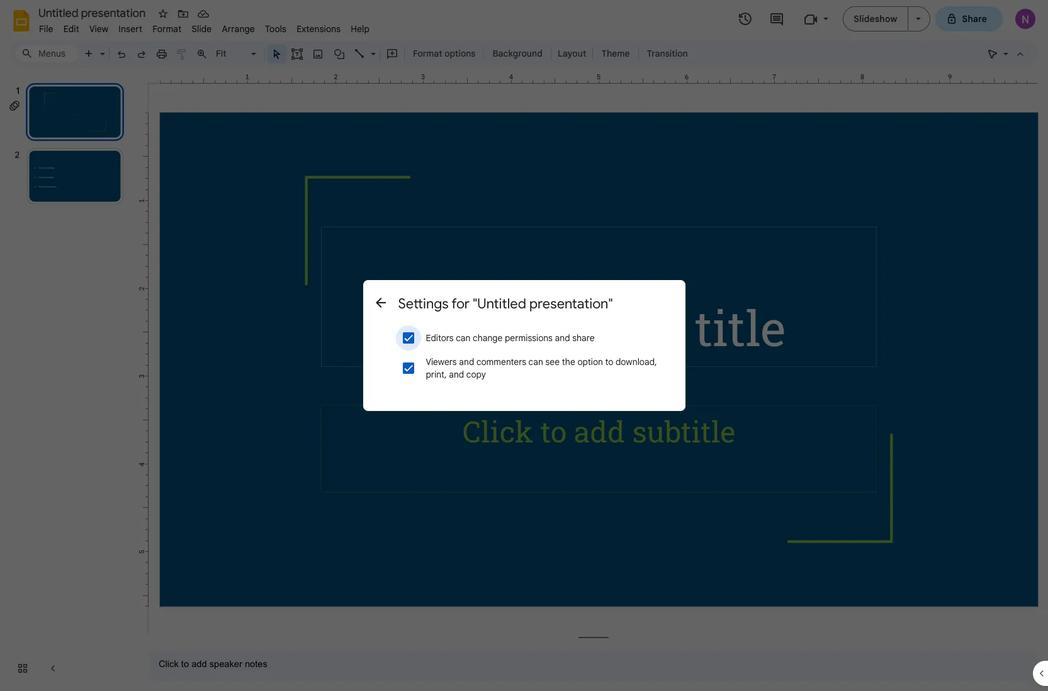 Task type: describe. For each thing, give the bounding box(es) containing it.
transition
[[647, 48, 688, 59]]

background button
[[487, 44, 548, 63]]

main toolbar
[[45, 0, 694, 557]]

theme button
[[596, 44, 636, 63]]

menu bar banner
[[0, 0, 1049, 692]]

theme
[[602, 48, 630, 59]]

mode and view toolbar
[[983, 41, 1031, 66]]

Menus field
[[16, 45, 79, 62]]

options
[[445, 48, 476, 59]]



Task type: vqa. For each thing, say whether or not it's contained in the screenshot.
'tionary' on the top of the page
no



Task type: locate. For each thing, give the bounding box(es) containing it.
format
[[413, 48, 443, 59]]

menu bar
[[34, 16, 375, 37]]

menu bar inside menu bar banner
[[34, 16, 375, 37]]

transition button
[[641, 44, 694, 63]]

format options button
[[407, 44, 481, 63]]

navigation
[[0, 71, 139, 692]]

application
[[0, 0, 1049, 692]]

application containing format options
[[0, 0, 1049, 692]]

format options
[[413, 48, 476, 59]]

background
[[493, 48, 543, 59]]

Rename text field
[[34, 5, 153, 20]]

share. private to only me. image
[[946, 13, 958, 24]]

navigation inside application
[[0, 71, 139, 692]]

Star checkbox
[[154, 5, 172, 23]]



